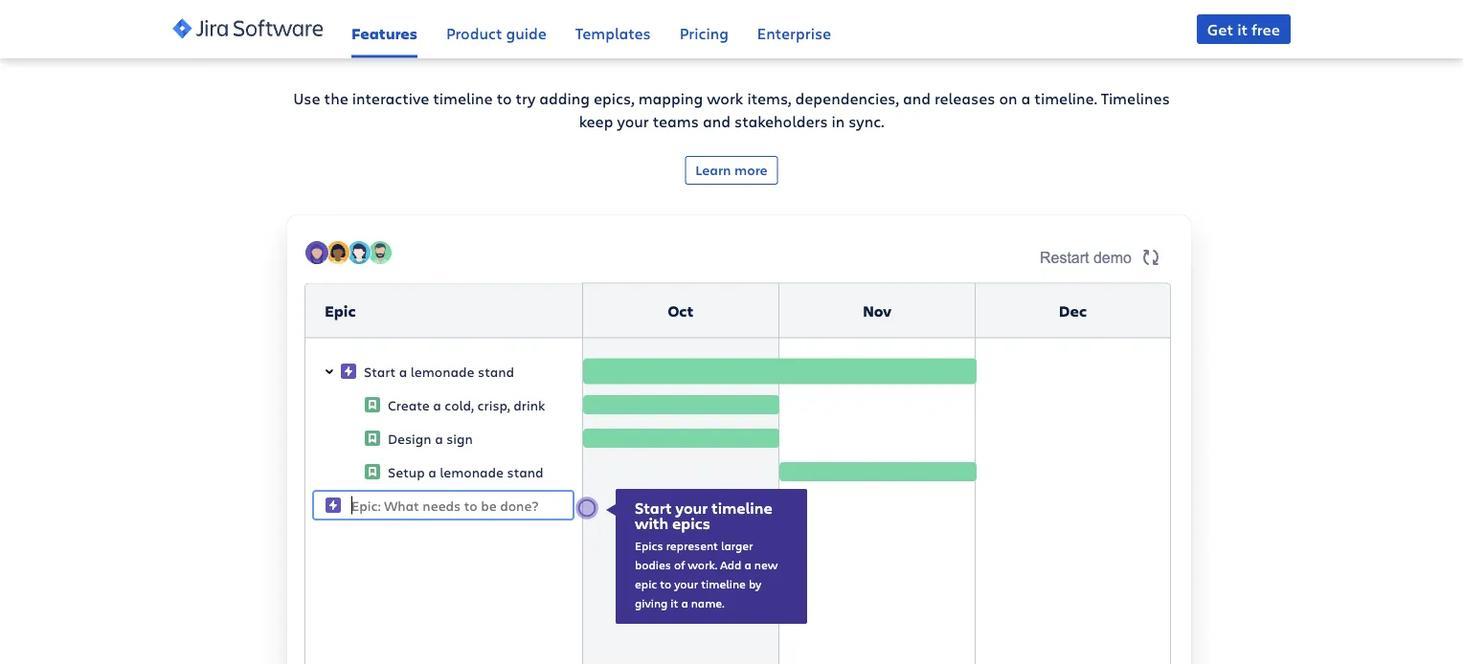 Task type: locate. For each thing, give the bounding box(es) containing it.
1 vertical spatial start
[[635, 498, 672, 519]]

your
[[617, 111, 649, 132], [676, 498, 708, 519], [675, 576, 698, 592]]

restart demo
[[1040, 249, 1132, 266]]

story. image inside create a cold, crisp, drink button
[[365, 398, 380, 413]]

templates link
[[575, 0, 651, 58]]

product guide
[[446, 22, 547, 43]]

0 horizontal spatial and
[[703, 111, 731, 132]]

0 horizontal spatial to
[[497, 88, 512, 109]]

1 vertical spatial timelines
[[1101, 88, 1170, 109]]

1 vertical spatial lemonade
[[440, 463, 504, 481]]

start for your
[[635, 498, 672, 519]]

start inside button
[[364, 363, 396, 381]]

items,
[[748, 88, 792, 109]]

stand
[[478, 363, 514, 381], [507, 463, 544, 481]]

1 horizontal spatial and
[[903, 88, 931, 109]]

represent
[[666, 538, 718, 553]]

it inside start your timeline with epics epics represent larger bodies of work. add a new epic to your timeline by giving it a name.
[[671, 595, 679, 611]]

timelines up work
[[636, 18, 779, 64]]

timelines right timeline.
[[1101, 88, 1170, 109]]

2 vertical spatial your
[[675, 576, 698, 592]]

your down of
[[675, 576, 698, 592]]

oct
[[668, 300, 694, 321]]

timelines inside the use the interactive timeline to try adding epics, mapping work items, dependencies, and releases on a timeline. timelines keep your teams and stakeholders in sync.
[[1101, 88, 1170, 109]]

larger
[[721, 538, 753, 553]]

0 vertical spatial your
[[617, 111, 649, 132]]

collection of user avatars showing team members image
[[305, 240, 393, 265]]

learn more link
[[685, 156, 778, 185]]

stand for start a lemonade stand
[[478, 363, 514, 381]]

lemonade up cold,
[[411, 363, 475, 381]]

get
[[1208, 19, 1234, 39]]

0 vertical spatial and
[[903, 88, 931, 109]]

start for a
[[364, 363, 396, 381]]

design
[[388, 430, 432, 448]]

1 story. image from the top
[[365, 398, 380, 413]]

setup a lemonade stand button
[[359, 462, 582, 483]]

dependencies,
[[796, 88, 899, 109]]

lemonade for start
[[411, 363, 475, 381]]

timeline down add
[[701, 576, 746, 592]]

it
[[1238, 19, 1248, 39], [814, 38, 824, 52], [671, 595, 679, 611]]

1 vertical spatial your
[[676, 498, 708, 519]]

0 vertical spatial timeline
[[433, 88, 493, 109]]

to right epic
[[660, 576, 672, 592]]

start up the epics
[[635, 498, 672, 519]]

try
[[516, 88, 536, 109]]

setup a lemonade stand
[[388, 463, 544, 481]]

keep
[[579, 111, 614, 132]]

story. image left 'design'
[[365, 431, 380, 446]]

it right the giving
[[671, 595, 679, 611]]

2 vertical spatial story. image
[[365, 465, 380, 480]]

2 story. image from the top
[[365, 431, 380, 446]]

epic. image
[[341, 364, 356, 379], [326, 498, 341, 513]]

1 horizontal spatial it
[[814, 38, 824, 52]]

design a sign button
[[359, 428, 582, 449]]

Epic: What needs to be done? field
[[350, 494, 561, 517]]

story. image
[[365, 398, 380, 413], [365, 431, 380, 446], [365, 465, 380, 480]]

add
[[721, 557, 742, 573]]

stand up the "crisp," in the left bottom of the page
[[478, 363, 514, 381]]

0 vertical spatial start
[[364, 363, 396, 381]]

and
[[903, 88, 931, 109], [703, 111, 731, 132]]

0 horizontal spatial start
[[364, 363, 396, 381]]

story. image left 'create' at the left of page
[[365, 398, 380, 413]]

with
[[635, 513, 669, 534]]

start up 'create' at the left of page
[[364, 363, 396, 381]]

adding
[[540, 88, 590, 109]]

of
[[674, 557, 685, 573]]

sign
[[447, 430, 473, 448]]

0 horizontal spatial timelines
[[636, 18, 779, 64]]

0 vertical spatial story. image
[[365, 398, 380, 413]]

stand down "design a sign" button
[[507, 463, 544, 481]]

giving
[[635, 595, 668, 611]]

to
[[497, 88, 512, 109], [660, 576, 672, 592]]

0 vertical spatial lemonade
[[411, 363, 475, 381]]

create a cold, crisp, drink button
[[359, 395, 582, 416]]

0 vertical spatial epic. image
[[341, 364, 356, 379]]

drink
[[514, 396, 545, 414]]

and down work
[[703, 111, 731, 132]]

0 horizontal spatial it
[[671, 595, 679, 611]]

1 horizontal spatial timelines
[[1101, 88, 1170, 109]]

on
[[1000, 88, 1018, 109]]

nov
[[863, 300, 892, 321]]

name.
[[691, 595, 725, 611]]

work
[[707, 88, 744, 109]]

start a lemonade stand button
[[312, 359, 575, 384]]

0 vertical spatial timelines
[[636, 18, 779, 64]]

1 vertical spatial story. image
[[365, 431, 380, 446]]

epics,
[[594, 88, 635, 109]]

your down the epics,
[[617, 111, 649, 132]]

it right get
[[1238, 19, 1248, 39]]

3 story. image from the top
[[365, 465, 380, 480]]

it right try
[[814, 38, 824, 52]]

1 vertical spatial to
[[660, 576, 672, 592]]

and left releases at the top
[[903, 88, 931, 109]]

use the interactive timeline to try adding epics, mapping work items, dependencies, and releases on a timeline. timelines keep your teams and stakeholders in sync.
[[293, 88, 1170, 132]]

1 horizontal spatial to
[[660, 576, 672, 592]]

interactive
[[352, 88, 429, 109]]

a left name.
[[681, 595, 688, 611]]

epic
[[325, 300, 356, 321]]

1 vertical spatial timeline
[[712, 498, 773, 519]]

1 vertical spatial stand
[[507, 463, 544, 481]]

learn more
[[696, 160, 768, 178]]

dec
[[1059, 300, 1087, 321]]

a
[[1022, 88, 1031, 109], [399, 363, 407, 381], [433, 396, 441, 414], [435, 430, 443, 448], [428, 463, 437, 481], [745, 557, 752, 573], [681, 595, 688, 611]]

timeline
[[433, 88, 493, 109], [712, 498, 773, 519], [701, 576, 746, 592]]

a right setup
[[428, 463, 437, 481]]

lemonade down "design a sign" button
[[440, 463, 504, 481]]

create
[[388, 396, 430, 414]]

stakeholders
[[735, 111, 828, 132]]

story. image inside setup a lemonade stand button
[[365, 465, 380, 480]]

lemonade
[[411, 363, 475, 381], [440, 463, 504, 481]]

to left try
[[497, 88, 512, 109]]

story. image left setup
[[365, 465, 380, 480]]

stand for setup a lemonade stand
[[507, 463, 544, 481]]

timeline left try
[[433, 88, 493, 109]]

features link
[[352, 0, 418, 58]]

2 horizontal spatial it
[[1238, 19, 1248, 39]]

templates
[[575, 22, 651, 43]]

new
[[755, 557, 778, 573]]

your up 'represent'
[[676, 498, 708, 519]]

story. image inside "design a sign" button
[[365, 431, 380, 446]]

a right the on
[[1022, 88, 1031, 109]]

start
[[364, 363, 396, 381], [635, 498, 672, 519]]

start inside start your timeline with epics epics represent larger bodies of work. add a new epic to your timeline by giving it a name.
[[635, 498, 672, 519]]

timelines
[[636, 18, 779, 64], [1101, 88, 1170, 109]]

a left cold,
[[433, 396, 441, 414]]

1 horizontal spatial start
[[635, 498, 672, 519]]

guide
[[506, 22, 547, 43]]

in
[[832, 111, 845, 132]]

a inside the use the interactive timeline to try adding epics, mapping work items, dependencies, and releases on a timeline. timelines keep your teams and stakeholders in sync.
[[1022, 88, 1031, 109]]

timeline up larger
[[712, 498, 773, 519]]

0 vertical spatial stand
[[478, 363, 514, 381]]

0 vertical spatial to
[[497, 88, 512, 109]]



Task type: vqa. For each thing, say whether or not it's contained in the screenshot.
the Third Party Apps
no



Task type: describe. For each thing, give the bounding box(es) containing it.
teams
[[653, 111, 699, 132]]

2 vertical spatial timeline
[[701, 576, 746, 592]]

story. image for create
[[365, 398, 380, 413]]

get it free
[[1208, 19, 1281, 39]]

sync.
[[849, 111, 884, 132]]

setup
[[388, 463, 425, 481]]

lemonade for setup
[[440, 463, 504, 481]]

epics
[[673, 513, 711, 534]]

to inside start your timeline with epics epics represent larger bodies of work. add a new epic to your timeline by giving it a name.
[[660, 576, 672, 592]]

more
[[735, 160, 768, 178]]

product
[[446, 22, 502, 43]]

timeline inside the use the interactive timeline to try adding epics, mapping work items, dependencies, and releases on a timeline. timelines keep your teams and stakeholders in sync.
[[433, 88, 493, 109]]

restart demo button
[[1029, 240, 1174, 275]]

product guide link
[[446, 0, 547, 58]]

epic. image inside start a lemonade stand button
[[341, 364, 356, 379]]

your inside the use the interactive timeline to try adding epics, mapping work items, dependencies, and releases on a timeline. timelines keep your teams and stakeholders in sync.
[[617, 111, 649, 132]]

design a sign
[[388, 430, 473, 448]]

try
[[791, 38, 812, 52]]

demo
[[1094, 249, 1132, 266]]

story. image for design
[[365, 431, 380, 446]]

learn
[[696, 160, 731, 178]]

create a cold, crisp, drink
[[388, 396, 545, 414]]

story. image for setup
[[365, 465, 380, 480]]

the
[[324, 88, 348, 109]]

a left sign in the bottom left of the page
[[435, 430, 443, 448]]

timelines try it
[[636, 18, 824, 64]]

epic
[[635, 576, 657, 592]]

a up 'create' at the left of page
[[399, 363, 407, 381]]

epics
[[635, 538, 663, 553]]

crisp,
[[478, 396, 510, 414]]

it inside timelines try it
[[814, 38, 824, 52]]

1 vertical spatial epic. image
[[326, 498, 341, 513]]

to inside the use the interactive timeline to try adding epics, mapping work items, dependencies, and releases on a timeline. timelines keep your teams and stakeholders in sync.
[[497, 88, 512, 109]]

it inside "get it free" link
[[1238, 19, 1248, 39]]

timeline.
[[1035, 88, 1098, 109]]

1 vertical spatial and
[[703, 111, 731, 132]]

start a lemonade stand
[[364, 363, 514, 381]]

mapping
[[639, 88, 703, 109]]

a right add
[[745, 557, 752, 573]]

work.
[[688, 557, 718, 573]]

enterprise
[[758, 22, 832, 43]]

restart
[[1040, 249, 1090, 266]]

by
[[749, 576, 762, 592]]

enterprise link
[[758, 0, 832, 58]]

pricing link
[[680, 0, 729, 58]]

free
[[1252, 19, 1281, 39]]

bodies
[[635, 557, 671, 573]]

start your timeline with epics epics represent larger bodies of work. add a new epic to your timeline by giving it a name.
[[635, 498, 778, 611]]

features
[[352, 22, 418, 43]]

pricing
[[680, 22, 729, 43]]

releases
[[935, 88, 996, 109]]

cold,
[[445, 396, 474, 414]]

use
[[293, 88, 320, 109]]

get it free link
[[1197, 14, 1291, 44]]



